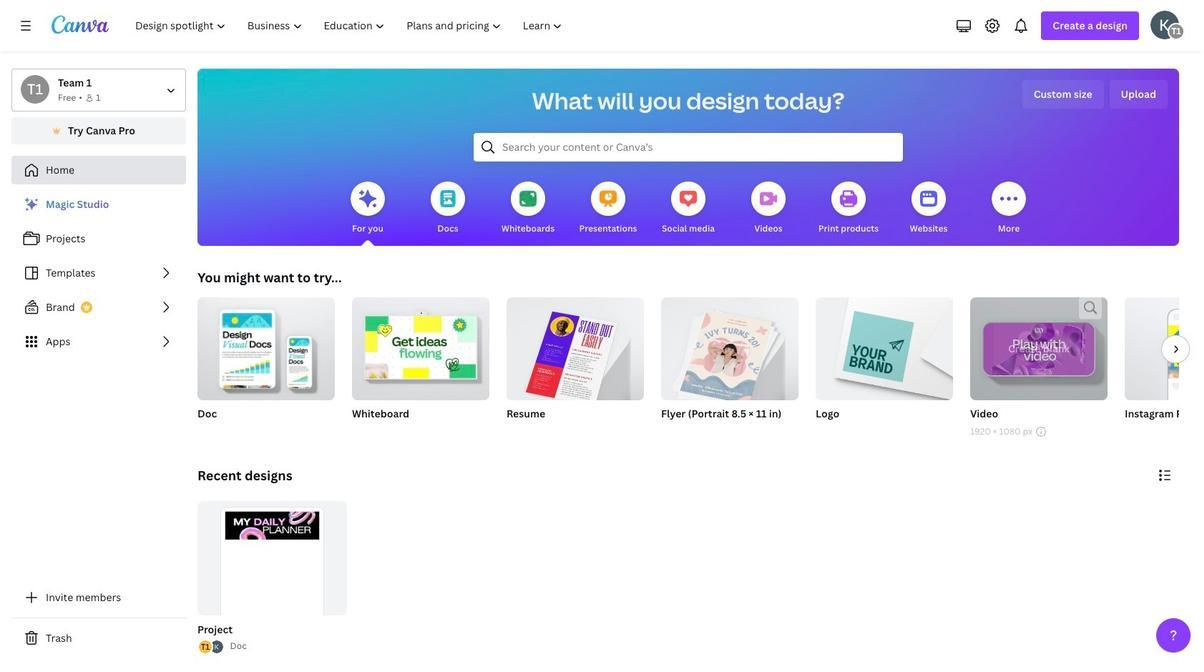 Task type: locate. For each thing, give the bounding box(es) containing it.
0 horizontal spatial team 1 element
[[21, 75, 49, 104]]

group
[[198, 292, 335, 439], [198, 292, 335, 401], [352, 292, 490, 439], [352, 292, 490, 401], [507, 292, 644, 439], [507, 292, 644, 407], [661, 292, 799, 439], [661, 292, 799, 405], [816, 298, 953, 439], [816, 298, 953, 401], [971, 298, 1108, 439], [971, 298, 1108, 401], [1125, 298, 1202, 439], [195, 502, 347, 656], [198, 502, 347, 654]]

team 1 element
[[1168, 23, 1185, 40], [21, 75, 49, 104]]

Search search field
[[502, 134, 875, 161]]

0 vertical spatial team 1 image
[[1168, 23, 1185, 40]]

0 horizontal spatial team 1 image
[[21, 75, 49, 104]]

team 1 image
[[1168, 23, 1185, 40], [21, 75, 49, 104]]

1 vertical spatial list
[[198, 640, 224, 656]]

1 horizontal spatial team 1 element
[[1168, 23, 1185, 40]]

None search field
[[474, 133, 903, 162]]

top level navigation element
[[126, 11, 575, 40]]

team 1 element inside switch to another team button
[[21, 75, 49, 104]]

1 vertical spatial team 1 element
[[21, 75, 49, 104]]

0 vertical spatial list
[[11, 190, 186, 356]]

0 vertical spatial team 1 element
[[1168, 23, 1185, 40]]

list
[[11, 190, 186, 356], [198, 640, 224, 656]]

1 vertical spatial team 1 image
[[21, 75, 49, 104]]

1 horizontal spatial team 1 image
[[1168, 23, 1185, 40]]



Task type: describe. For each thing, give the bounding box(es) containing it.
Switch to another team button
[[11, 69, 186, 112]]

1 horizontal spatial list
[[198, 640, 224, 656]]

kendall parks image
[[1151, 11, 1180, 39]]

team 1 image inside switch to another team button
[[21, 75, 49, 104]]

0 horizontal spatial list
[[11, 190, 186, 356]]



Task type: vqa. For each thing, say whether or not it's contained in the screenshot.
"Cell phone number" "text field"
no



